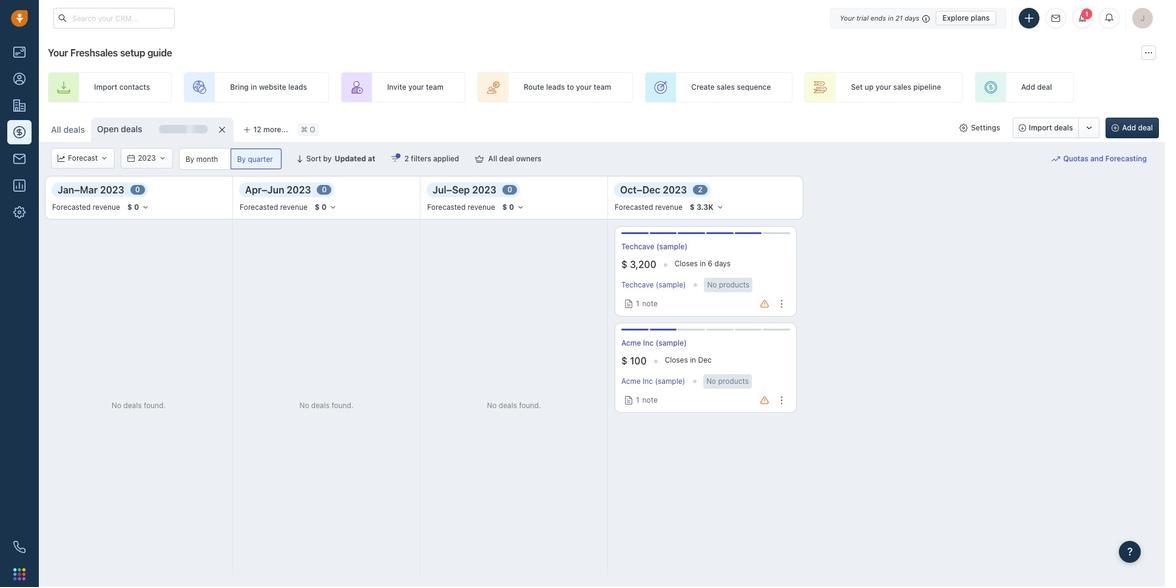 Task type: describe. For each thing, give the bounding box(es) containing it.
2 your from the left
[[576, 83, 592, 92]]

2 acme inc (sample) from the top
[[621, 377, 685, 386]]

invite your team
[[387, 83, 444, 92]]

1 sales from the left
[[717, 83, 735, 92]]

found. for jul–sep 2023
[[519, 401, 541, 410]]

settings
[[971, 123, 1001, 132]]

explore
[[943, 13, 969, 22]]

container_wx8msf4aqz5i3rn1 image left 'forecast'
[[58, 155, 65, 162]]

0 horizontal spatial days
[[715, 259, 731, 268]]

updated
[[335, 154, 366, 163]]

in left 21
[[888, 14, 894, 22]]

import contacts link
[[48, 72, 172, 103]]

deal for 'add deal' link
[[1037, 83, 1052, 92]]

add deal link
[[975, 72, 1074, 103]]

your for your freshsales setup guide
[[48, 47, 68, 58]]

jan–mar
[[58, 184, 98, 195]]

in for closes in dec
[[690, 356, 696, 365]]

$ 3,200
[[621, 259, 657, 270]]

3.3k
[[697, 203, 714, 212]]

2 filters applied button
[[383, 149, 467, 169]]

your trial ends in 21 days
[[840, 14, 920, 22]]

by quarter
[[237, 155, 273, 164]]

container_wx8msf4aqz5i3rn1 image for 1
[[625, 300, 633, 308]]

$ 100
[[621, 356, 647, 367]]

closes in 6 days
[[675, 259, 731, 268]]

by quarter button
[[230, 149, 281, 169]]

12
[[253, 125, 261, 134]]

setup
[[120, 47, 145, 58]]

trial
[[857, 14, 869, 22]]

$ for jul–sep 2023
[[502, 203, 507, 212]]

1 note for 3,200
[[636, 299, 658, 308]]

jul–sep 2023
[[433, 184, 497, 195]]

by for by quarter
[[237, 155, 246, 164]]

at
[[368, 154, 375, 163]]

⌘
[[301, 125, 308, 134]]

all deals
[[51, 124, 85, 135]]

forecasted for jan–mar 2023
[[52, 203, 91, 212]]

1 for 3,200
[[636, 299, 639, 308]]

revenue for apr–jun
[[280, 203, 308, 212]]

oct–dec 2023
[[620, 184, 687, 195]]

(sample) down 3,200
[[656, 281, 686, 290]]

$ 0 for jan–mar 2023
[[127, 203, 139, 212]]

no products for $ 3,200
[[707, 280, 750, 289]]

set
[[851, 83, 863, 92]]

1 acme inc (sample) from the top
[[621, 339, 687, 348]]

forecasting
[[1106, 154, 1147, 164]]

import deals button
[[1013, 118, 1079, 138]]

container_wx8msf4aqz5i3rn1 image left by month
[[159, 155, 166, 162]]

invite
[[387, 83, 406, 92]]

by month
[[186, 154, 218, 164]]

closes in dec
[[665, 356, 712, 365]]

products for $ 3,200
[[719, 280, 750, 289]]

$ 0 for apr–jun 2023
[[315, 203, 327, 212]]

add deal for add deal button
[[1122, 123, 1153, 132]]

all for all deals
[[51, 124, 61, 135]]

2 techcave (sample) link from the top
[[621, 281, 686, 290]]

$ for apr–jun 2023
[[315, 203, 320, 212]]

forecasted revenue for apr–jun
[[240, 203, 308, 212]]

import for import contacts
[[94, 83, 117, 92]]

container_wx8msf4aqz5i3rn1 image for quotas and forecasting
[[1052, 155, 1060, 163]]

2 for 2 filters applied
[[404, 154, 409, 163]]

revenue for jan–mar
[[93, 203, 120, 212]]

$ 0 button for jan–mar 2023
[[122, 201, 152, 214]]

ends
[[871, 14, 886, 22]]

sort
[[306, 154, 321, 163]]

revenue for oct–dec
[[655, 203, 683, 212]]

all deal owners button
[[467, 149, 549, 169]]

in for bring in website leads
[[251, 83, 257, 92]]

leads inside "route leads to your team" link
[[546, 83, 565, 92]]

filters
[[411, 154, 431, 163]]

jul–sep
[[433, 184, 470, 195]]

closes for 3,200
[[675, 259, 698, 268]]

import contacts
[[94, 83, 150, 92]]

explore plans link
[[936, 11, 997, 25]]

sort by updated at
[[306, 154, 375, 163]]

dec
[[698, 356, 712, 365]]

2023 inside popup button
[[138, 154, 156, 163]]

⌘ o
[[301, 125, 315, 134]]

by month button
[[179, 149, 230, 169]]

open deals
[[97, 124, 142, 134]]

month
[[196, 154, 218, 164]]

all deal owners
[[488, 154, 542, 163]]

no deals found. for apr–jun 2023
[[300, 401, 354, 410]]

found. for jan–mar 2023
[[144, 401, 166, 410]]

create sales sequence
[[691, 83, 771, 92]]

deals inside import deals button
[[1054, 123, 1073, 132]]

in for closes in 6 days
[[700, 259, 706, 268]]

100
[[630, 356, 647, 367]]

explore plans
[[943, 13, 990, 22]]

(sample) up closes in dec
[[656, 339, 687, 348]]

set up your sales pipeline link
[[805, 72, 963, 103]]

by
[[323, 154, 332, 163]]

1 acme inc (sample) link from the top
[[621, 338, 687, 348]]

3,200
[[630, 259, 657, 270]]

$ left '100'
[[621, 356, 628, 367]]

pipeline
[[914, 83, 941, 92]]

add deal button
[[1106, 118, 1159, 138]]

create sales sequence link
[[645, 72, 793, 103]]

add for 'add deal' link
[[1021, 83, 1035, 92]]

route
[[524, 83, 544, 92]]

freshsales
[[70, 47, 118, 58]]

no products for $ 100
[[707, 377, 749, 386]]

quotas
[[1063, 154, 1089, 164]]

to
[[567, 83, 574, 92]]

deal for add deal button
[[1138, 123, 1153, 132]]

import deals group
[[1013, 118, 1100, 138]]

deal for all deal owners button
[[499, 154, 514, 163]]

1 open deals button from the left
[[91, 118, 233, 142]]

phone image
[[13, 541, 25, 554]]

forecast
[[68, 154, 98, 163]]

bring in website leads link
[[184, 72, 329, 103]]

import deals
[[1029, 123, 1073, 132]]

import for import deals
[[1029, 123, 1052, 132]]

2023 button
[[121, 148, 173, 169]]

set up your sales pipeline
[[851, 83, 941, 92]]

team inside "route leads to your team" link
[[594, 83, 611, 92]]

2 open deals button from the left
[[97, 118, 233, 141]]

$ 3.3k
[[690, 203, 714, 212]]

forecasted for jul–sep 2023
[[427, 203, 466, 212]]

quarter
[[248, 155, 273, 164]]

0 vertical spatial days
[[905, 14, 920, 22]]

2023 for jan–mar 2023
[[100, 184, 124, 195]]

route leads to your team link
[[478, 72, 633, 103]]

1 your from the left
[[408, 83, 424, 92]]



Task type: locate. For each thing, give the bounding box(es) containing it.
1 vertical spatial add deal
[[1122, 123, 1153, 132]]

2 horizontal spatial container_wx8msf4aqz5i3rn1 image
[[1052, 155, 1060, 163]]

no
[[707, 280, 717, 289], [707, 377, 716, 386], [112, 401, 121, 410], [300, 401, 309, 410], [487, 401, 497, 410]]

closes for 100
[[665, 356, 688, 365]]

1 vertical spatial acme inc (sample) link
[[621, 377, 685, 386]]

container_wx8msf4aqz5i3rn1 image
[[475, 155, 483, 163], [1052, 155, 1060, 163], [625, 300, 633, 308]]

2023 right oct–dec
[[663, 184, 687, 195]]

open
[[97, 124, 119, 134]]

open deals button
[[91, 118, 233, 142], [97, 118, 233, 141]]

your left freshsales at left
[[48, 47, 68, 58]]

2 no deals found. from the left
[[300, 401, 354, 410]]

revenue down the jul–sep 2023
[[468, 203, 495, 212]]

no for jan–mar 2023
[[112, 401, 121, 410]]

acme
[[621, 339, 641, 348], [621, 377, 641, 386]]

1
[[1085, 10, 1089, 18], [636, 299, 639, 308], [636, 396, 639, 405]]

0 vertical spatial no products
[[707, 280, 750, 289]]

1 horizontal spatial your
[[576, 83, 592, 92]]

add deal up forecasting
[[1122, 123, 1153, 132]]

forecast button
[[51, 148, 115, 169]]

deals inside the "open deals" link
[[121, 124, 142, 134]]

container_wx8msf4aqz5i3rn1 image inside quotas and forecasting link
[[1052, 155, 1060, 163]]

apr–jun
[[245, 184, 284, 195]]

1 forecasted revenue from the left
[[52, 203, 120, 212]]

0 vertical spatial add deal
[[1021, 83, 1052, 92]]

add deal inside button
[[1122, 123, 1153, 132]]

deal up import deals button
[[1037, 83, 1052, 92]]

forecasted revenue down the jul–sep 2023
[[427, 203, 495, 212]]

revenue down oct–dec 2023 in the top right of the page
[[655, 203, 683, 212]]

import inside import contacts link
[[94, 83, 117, 92]]

21
[[896, 14, 903, 22]]

0 horizontal spatial your
[[48, 47, 68, 58]]

1 horizontal spatial found.
[[332, 401, 354, 410]]

deals
[[1054, 123, 1073, 132], [121, 124, 142, 134], [63, 124, 85, 135], [123, 401, 142, 410], [311, 401, 330, 410], [499, 401, 517, 410]]

2023 for apr–jun 2023
[[287, 184, 311, 195]]

all deals button
[[45, 118, 91, 142], [51, 124, 85, 135]]

container_wx8msf4aqz5i3rn1 image right 'applied'
[[475, 155, 483, 163]]

1 for 100
[[636, 396, 639, 405]]

2023 right jul–sep
[[472, 184, 497, 195]]

sequence
[[737, 83, 771, 92]]

more...
[[263, 125, 288, 134]]

no deals found.
[[112, 401, 166, 410], [300, 401, 354, 410], [487, 401, 541, 410]]

2 horizontal spatial your
[[876, 83, 891, 92]]

forecasted revenue for jul–sep
[[427, 203, 495, 212]]

(sample)
[[657, 242, 688, 251], [656, 281, 686, 290], [656, 339, 687, 348], [655, 377, 685, 386]]

invite your team link
[[341, 72, 465, 103]]

0 horizontal spatial import
[[94, 83, 117, 92]]

in inside bring in website leads link
[[251, 83, 257, 92]]

1 vertical spatial techcave (sample)
[[621, 281, 686, 290]]

2 horizontal spatial $ 0
[[502, 203, 514, 212]]

2 note from the top
[[642, 396, 658, 405]]

0 vertical spatial acme
[[621, 339, 641, 348]]

3 forecasted from the left
[[427, 203, 466, 212]]

2 horizontal spatial found.
[[519, 401, 541, 410]]

1 horizontal spatial add deal
[[1122, 123, 1153, 132]]

0 vertical spatial all
[[51, 124, 61, 135]]

by for by month
[[186, 154, 194, 164]]

$ 0 button for jul–sep 2023
[[497, 201, 528, 214]]

2 $ 0 from the left
[[315, 203, 327, 212]]

1 vertical spatial techcave
[[621, 281, 654, 290]]

add inside button
[[1122, 123, 1136, 132]]

add deal
[[1021, 83, 1052, 92], [1122, 123, 1153, 132]]

1 vertical spatial note
[[642, 396, 658, 405]]

$ left 3,200
[[621, 259, 628, 270]]

1 vertical spatial products
[[718, 377, 749, 386]]

no for jul–sep 2023
[[487, 401, 497, 410]]

1 no deals found. from the left
[[112, 401, 166, 410]]

up
[[865, 83, 874, 92]]

deal left owners
[[499, 154, 514, 163]]

1 vertical spatial closes
[[665, 356, 688, 365]]

2 $ 0 button from the left
[[309, 201, 340, 214]]

jan–mar 2023
[[58, 184, 124, 195]]

0 horizontal spatial add
[[1021, 83, 1035, 92]]

by inside button
[[237, 155, 246, 164]]

2023 for oct–dec 2023
[[663, 184, 687, 195]]

1 vertical spatial acme inc (sample)
[[621, 377, 685, 386]]

techcave down $ 3,200
[[621, 281, 654, 290]]

1 horizontal spatial no deals found.
[[300, 401, 354, 410]]

0 horizontal spatial all
[[51, 124, 61, 135]]

your right up
[[876, 83, 891, 92]]

revenue down jan–mar 2023 on the top
[[93, 203, 120, 212]]

1 vertical spatial all
[[488, 154, 497, 163]]

6
[[708, 259, 713, 268]]

2 left filters
[[404, 154, 409, 163]]

revenue for jul–sep
[[468, 203, 495, 212]]

2 vertical spatial 1
[[636, 396, 639, 405]]

days right 6
[[715, 259, 731, 268]]

$ 0 button down by in the left of the page
[[309, 201, 340, 214]]

your left trial
[[840, 14, 855, 22]]

2 horizontal spatial no deals found.
[[487, 401, 541, 410]]

0 horizontal spatial $ 0
[[127, 203, 139, 212]]

1 note
[[636, 299, 658, 308], [636, 396, 658, 405]]

1 $ 0 button from the left
[[122, 201, 152, 214]]

note for $ 100
[[642, 396, 658, 405]]

$ left 3.3k
[[690, 203, 695, 212]]

(sample) down closes in dec
[[655, 377, 685, 386]]

by left month
[[186, 154, 194, 164]]

0 vertical spatial 1
[[1085, 10, 1089, 18]]

1 note for 100
[[636, 396, 658, 405]]

plans
[[971, 13, 990, 22]]

1 horizontal spatial $ 0 button
[[309, 201, 340, 214]]

container_wx8msf4aqz5i3rn1 image inside all deal owners button
[[475, 155, 483, 163]]

$ 0 for jul–sep 2023
[[502, 203, 514, 212]]

1 horizontal spatial deal
[[1037, 83, 1052, 92]]

acme inc (sample) link
[[621, 338, 687, 348], [621, 377, 685, 386]]

0 horizontal spatial $ 0 button
[[122, 201, 152, 214]]

0 vertical spatial acme inc (sample) link
[[621, 338, 687, 348]]

2 revenue from the left
[[280, 203, 308, 212]]

3 forecasted revenue from the left
[[427, 203, 495, 212]]

techcave (sample) up 3,200
[[621, 242, 688, 251]]

techcave (sample)
[[621, 242, 688, 251], [621, 281, 686, 290]]

0 vertical spatial import
[[94, 83, 117, 92]]

apr–jun 2023
[[245, 184, 311, 195]]

your freshsales setup guide
[[48, 47, 172, 58]]

$ 0 button down jan–mar 2023 on the top
[[122, 201, 152, 214]]

1 horizontal spatial by
[[237, 155, 246, 164]]

import left contacts
[[94, 83, 117, 92]]

route leads to your team
[[524, 83, 611, 92]]

no deals found. for jan–mar 2023
[[112, 401, 166, 410]]

$
[[127, 203, 132, 212], [315, 203, 320, 212], [502, 203, 507, 212], [690, 203, 695, 212], [621, 259, 628, 270], [621, 356, 628, 367]]

2 found. from the left
[[332, 401, 354, 410]]

no for apr–jun 2023
[[300, 401, 309, 410]]

2 team from the left
[[594, 83, 611, 92]]

3 $ 0 from the left
[[502, 203, 514, 212]]

forecasted revenue
[[52, 203, 120, 212], [240, 203, 308, 212], [427, 203, 495, 212], [615, 203, 683, 212]]

add deal for 'add deal' link
[[1021, 83, 1052, 92]]

container_wx8msf4aqz5i3rn1 image down $ 3,200
[[625, 300, 633, 308]]

add deal up import deals button
[[1021, 83, 1052, 92]]

forecasted revenue down jan–mar 2023 on the top
[[52, 203, 120, 212]]

in
[[888, 14, 894, 22], [251, 83, 257, 92], [700, 259, 706, 268], [690, 356, 696, 365]]

acme down $ 100
[[621, 377, 641, 386]]

import down 'add deal' link
[[1029, 123, 1052, 132]]

3 $ 0 button from the left
[[497, 201, 528, 214]]

1 inside 1 link
[[1085, 10, 1089, 18]]

in right bring
[[251, 83, 257, 92]]

o
[[310, 125, 315, 134]]

3 no deals found. from the left
[[487, 401, 541, 410]]

inc up '100'
[[643, 339, 654, 348]]

quotas and forecasting
[[1063, 154, 1147, 164]]

2 acme from the top
[[621, 377, 641, 386]]

12 more...
[[253, 125, 288, 134]]

bring in website leads
[[230, 83, 307, 92]]

2 leads from the left
[[546, 83, 565, 92]]

1 horizontal spatial import
[[1029, 123, 1052, 132]]

techcave
[[621, 242, 655, 251], [621, 281, 654, 290]]

0 vertical spatial deal
[[1037, 83, 1052, 92]]

note for $ 3,200
[[642, 299, 658, 308]]

by left quarter
[[237, 155, 246, 164]]

0 horizontal spatial your
[[408, 83, 424, 92]]

0 horizontal spatial 2
[[404, 154, 409, 163]]

4 revenue from the left
[[655, 203, 683, 212]]

1 techcave (sample) link from the top
[[621, 242, 688, 252]]

1 vertical spatial 2
[[698, 185, 703, 194]]

add
[[1021, 83, 1035, 92], [1122, 123, 1136, 132]]

$ 0 button down all deal owners button
[[497, 201, 528, 214]]

4 forecasted from the left
[[615, 203, 653, 212]]

inc down '100'
[[643, 377, 653, 386]]

all up forecast dropdown button
[[51, 124, 61, 135]]

sales right create
[[717, 83, 735, 92]]

techcave (sample) link down 3,200
[[621, 281, 686, 290]]

2 inside button
[[404, 154, 409, 163]]

import
[[94, 83, 117, 92], [1029, 123, 1052, 132]]

0 horizontal spatial deal
[[499, 154, 514, 163]]

sales
[[717, 83, 735, 92], [893, 83, 912, 92]]

container_wx8msf4aqz5i3rn1 image inside settings popup button
[[960, 124, 968, 132]]

no products down 6
[[707, 280, 750, 289]]

1 horizontal spatial add
[[1122, 123, 1136, 132]]

forecasted down oct–dec
[[615, 203, 653, 212]]

1 team from the left
[[426, 83, 444, 92]]

2 1 note from the top
[[636, 396, 658, 405]]

forecasted for apr–jun 2023
[[240, 203, 278, 212]]

bring
[[230, 83, 249, 92]]

leads
[[288, 83, 307, 92], [546, 83, 565, 92]]

1 vertical spatial techcave (sample) link
[[621, 281, 686, 290]]

team
[[426, 83, 444, 92], [594, 83, 611, 92]]

in left 6
[[700, 259, 706, 268]]

leads right website
[[288, 83, 307, 92]]

forecasted down apr–jun
[[240, 203, 278, 212]]

$ 0 button for apr–jun 2023
[[309, 201, 340, 214]]

2 vertical spatial deal
[[499, 154, 514, 163]]

contacts
[[119, 83, 150, 92]]

import inside import deals button
[[1029, 123, 1052, 132]]

leads left to
[[546, 83, 565, 92]]

0 vertical spatial add
[[1021, 83, 1035, 92]]

team inside invite your team link
[[426, 83, 444, 92]]

days right 21
[[905, 14, 920, 22]]

1 techcave from the top
[[621, 242, 655, 251]]

0 vertical spatial closes
[[675, 259, 698, 268]]

$ 3.3k button
[[684, 201, 727, 214]]

0 horizontal spatial add deal
[[1021, 83, 1052, 92]]

0 vertical spatial products
[[719, 280, 750, 289]]

2
[[404, 154, 409, 163], [698, 185, 703, 194]]

1 vertical spatial inc
[[643, 377, 653, 386]]

and
[[1091, 154, 1104, 164]]

techcave up $ 3,200
[[621, 242, 655, 251]]

freshworks switcher image
[[13, 569, 25, 581]]

create
[[691, 83, 715, 92]]

$ 0 down all deal owners button
[[502, 203, 514, 212]]

1 link
[[1072, 8, 1093, 29]]

0 vertical spatial techcave (sample)
[[621, 242, 688, 251]]

1 found. from the left
[[144, 401, 166, 410]]

$ inside button
[[690, 203, 695, 212]]

products for $ 100
[[718, 377, 749, 386]]

2 horizontal spatial $ 0 button
[[497, 201, 528, 214]]

$ 0 down by in the left of the page
[[315, 203, 327, 212]]

0 horizontal spatial by
[[186, 154, 194, 164]]

2023 right jan–mar on the left top of the page
[[100, 184, 124, 195]]

closes left 6
[[675, 259, 698, 268]]

your for your trial ends in 21 days
[[840, 14, 855, 22]]

0 vertical spatial your
[[840, 14, 855, 22]]

0 horizontal spatial team
[[426, 83, 444, 92]]

container_wx8msf4aqz5i3rn1 image down $ 100
[[625, 396, 633, 405]]

1 note from the top
[[642, 299, 658, 308]]

2023 down the "open deals" link
[[138, 154, 156, 163]]

Search your CRM... text field
[[53, 8, 175, 29]]

add up import deals button
[[1021, 83, 1035, 92]]

1 horizontal spatial container_wx8msf4aqz5i3rn1 image
[[625, 300, 633, 308]]

0 vertical spatial techcave (sample) link
[[621, 242, 688, 252]]

1 inc from the top
[[643, 339, 654, 348]]

2 filters applied
[[404, 154, 459, 163]]

0
[[135, 185, 140, 194], [322, 185, 327, 194], [507, 185, 512, 194], [134, 203, 139, 212], [322, 203, 327, 212], [509, 203, 514, 212]]

2 techcave (sample) from the top
[[621, 281, 686, 290]]

guide
[[147, 47, 172, 58]]

forecasted revenue for jan–mar
[[52, 203, 120, 212]]

2023 for jul–sep 2023
[[472, 184, 497, 195]]

0 vertical spatial acme inc (sample)
[[621, 339, 687, 348]]

3 your from the left
[[876, 83, 891, 92]]

1 horizontal spatial team
[[594, 83, 611, 92]]

1 horizontal spatial all
[[488, 154, 497, 163]]

$ down sort
[[315, 203, 320, 212]]

1 note down 3,200
[[636, 299, 658, 308]]

your right invite at the top of the page
[[408, 83, 424, 92]]

0 horizontal spatial leads
[[288, 83, 307, 92]]

1 vertical spatial 1
[[636, 299, 639, 308]]

4 forecasted revenue from the left
[[615, 203, 683, 212]]

container_wx8msf4aqz5i3rn1 image
[[960, 124, 968, 132], [58, 155, 65, 162], [101, 155, 108, 162], [128, 155, 135, 162], [159, 155, 166, 162], [391, 155, 400, 163], [625, 396, 633, 405]]

1 acme from the top
[[621, 339, 641, 348]]

add up forecasting
[[1122, 123, 1136, 132]]

1 vertical spatial deal
[[1138, 123, 1153, 132]]

2023 right apr–jun
[[287, 184, 311, 195]]

0 vertical spatial inc
[[643, 339, 654, 348]]

all left owners
[[488, 154, 497, 163]]

no products
[[707, 280, 750, 289], [707, 377, 749, 386]]

0 vertical spatial 2
[[404, 154, 409, 163]]

1 $ 0 from the left
[[127, 203, 139, 212]]

1 techcave (sample) from the top
[[621, 242, 688, 251]]

note down 3,200
[[642, 299, 658, 308]]

2 horizontal spatial deal
[[1138, 123, 1153, 132]]

leads inside bring in website leads link
[[288, 83, 307, 92]]

$ down all deal owners button
[[502, 203, 507, 212]]

2 forecasted revenue from the left
[[240, 203, 308, 212]]

by
[[186, 154, 194, 164], [237, 155, 246, 164]]

add for add deal button
[[1122, 123, 1136, 132]]

1 horizontal spatial your
[[840, 14, 855, 22]]

1 horizontal spatial leads
[[546, 83, 565, 92]]

oct–dec
[[620, 184, 660, 195]]

1 vertical spatial import
[[1029, 123, 1052, 132]]

all
[[51, 124, 61, 135], [488, 154, 497, 163]]

0 vertical spatial techcave
[[621, 242, 655, 251]]

acme inc (sample) up '100'
[[621, 339, 687, 348]]

inc
[[643, 339, 654, 348], [643, 377, 653, 386]]

forecasted for oct–dec 2023
[[615, 203, 653, 212]]

2 techcave from the top
[[621, 281, 654, 290]]

$ 0 down 2023 popup button at left top
[[127, 203, 139, 212]]

1 vertical spatial 1 note
[[636, 396, 658, 405]]

12 more... button
[[236, 121, 295, 138]]

$ down 2023 popup button at left top
[[127, 203, 132, 212]]

0 horizontal spatial container_wx8msf4aqz5i3rn1 image
[[475, 155, 483, 163]]

3 revenue from the left
[[468, 203, 495, 212]]

1 vertical spatial add
[[1122, 123, 1136, 132]]

applied
[[433, 154, 459, 163]]

in left dec
[[690, 356, 696, 365]]

note down '100'
[[642, 396, 658, 405]]

website
[[259, 83, 286, 92]]

forecasted revenue down oct–dec 2023 in the top right of the page
[[615, 203, 683, 212]]

2 for 2
[[698, 185, 703, 194]]

2 forecasted from the left
[[240, 203, 278, 212]]

1 vertical spatial your
[[48, 47, 68, 58]]

all inside button
[[488, 154, 497, 163]]

owners
[[516, 154, 542, 163]]

phone element
[[7, 535, 32, 560]]

container_wx8msf4aqz5i3rn1 image right 'forecast'
[[101, 155, 108, 162]]

closes left dec
[[665, 356, 688, 365]]

0 vertical spatial note
[[642, 299, 658, 308]]

acme inc (sample) link up '100'
[[621, 338, 687, 348]]

no products down dec
[[707, 377, 749, 386]]

1 horizontal spatial 2
[[698, 185, 703, 194]]

forecasted revenue down apr–jun 2023
[[240, 203, 308, 212]]

by inside "button"
[[186, 154, 194, 164]]

techcave (sample) down 3,200
[[621, 281, 686, 290]]

2 acme inc (sample) link from the top
[[621, 377, 685, 386]]

0 horizontal spatial sales
[[717, 83, 735, 92]]

$ for oct–dec 2023
[[690, 203, 695, 212]]

0 horizontal spatial no deals found.
[[112, 401, 166, 410]]

$ for jan–mar 2023
[[127, 203, 132, 212]]

1 vertical spatial no products
[[707, 377, 749, 386]]

0 horizontal spatial found.
[[144, 401, 166, 410]]

all for all deal owners
[[488, 154, 497, 163]]

sales left pipeline
[[893, 83, 912, 92]]

1 horizontal spatial sales
[[893, 83, 912, 92]]

container_wx8msf4aqz5i3rn1 image down the "open deals" link
[[128, 155, 135, 162]]

closes
[[675, 259, 698, 268], [665, 356, 688, 365]]

settings button
[[954, 118, 1007, 138]]

open deals link
[[97, 123, 142, 135]]

1 forecasted from the left
[[52, 203, 91, 212]]

1 vertical spatial acme
[[621, 377, 641, 386]]

forecasted down jan–mar on the left top of the page
[[52, 203, 91, 212]]

found. for apr–jun 2023
[[332, 401, 354, 410]]

container_wx8msf4aqz5i3rn1 image inside 2 filters applied button
[[391, 155, 400, 163]]

1 note down '100'
[[636, 396, 658, 405]]

1 revenue from the left
[[93, 203, 120, 212]]

2 sales from the left
[[893, 83, 912, 92]]

acme inc (sample) link down '100'
[[621, 377, 685, 386]]

deal up forecasting
[[1138, 123, 1153, 132]]

forecasted down jul–sep
[[427, 203, 466, 212]]

1 leads from the left
[[288, 83, 307, 92]]

team right to
[[594, 83, 611, 92]]

1 horizontal spatial $ 0
[[315, 203, 327, 212]]

your right to
[[576, 83, 592, 92]]

1 1 note from the top
[[636, 299, 658, 308]]

1 vertical spatial days
[[715, 259, 731, 268]]

acme up $ 100
[[621, 339, 641, 348]]

1 horizontal spatial days
[[905, 14, 920, 22]]

revenue down apr–jun 2023
[[280, 203, 308, 212]]

no deals found. for jul–sep 2023
[[487, 401, 541, 410]]

container_wx8msf4aqz5i3rn1 image right at
[[391, 155, 400, 163]]

techcave (sample) link up 3,200
[[621, 242, 688, 252]]

3 found. from the left
[[519, 401, 541, 410]]

acme inc (sample) down '100'
[[621, 377, 685, 386]]

2 up $ 3.3k
[[698, 185, 703, 194]]

quotas and forecasting link
[[1052, 148, 1159, 170]]

2 inc from the top
[[643, 377, 653, 386]]

team right invite at the top of the page
[[426, 83, 444, 92]]

container_wx8msf4aqz5i3rn1 image left settings
[[960, 124, 968, 132]]

container_wx8msf4aqz5i3rn1 image left quotas
[[1052, 155, 1060, 163]]

0 vertical spatial 1 note
[[636, 299, 658, 308]]

forecasted revenue for oct–dec
[[615, 203, 683, 212]]

(sample) up closes in 6 days
[[657, 242, 688, 251]]

found.
[[144, 401, 166, 410], [332, 401, 354, 410], [519, 401, 541, 410]]



Task type: vqa. For each thing, say whether or not it's contained in the screenshot.
Task
no



